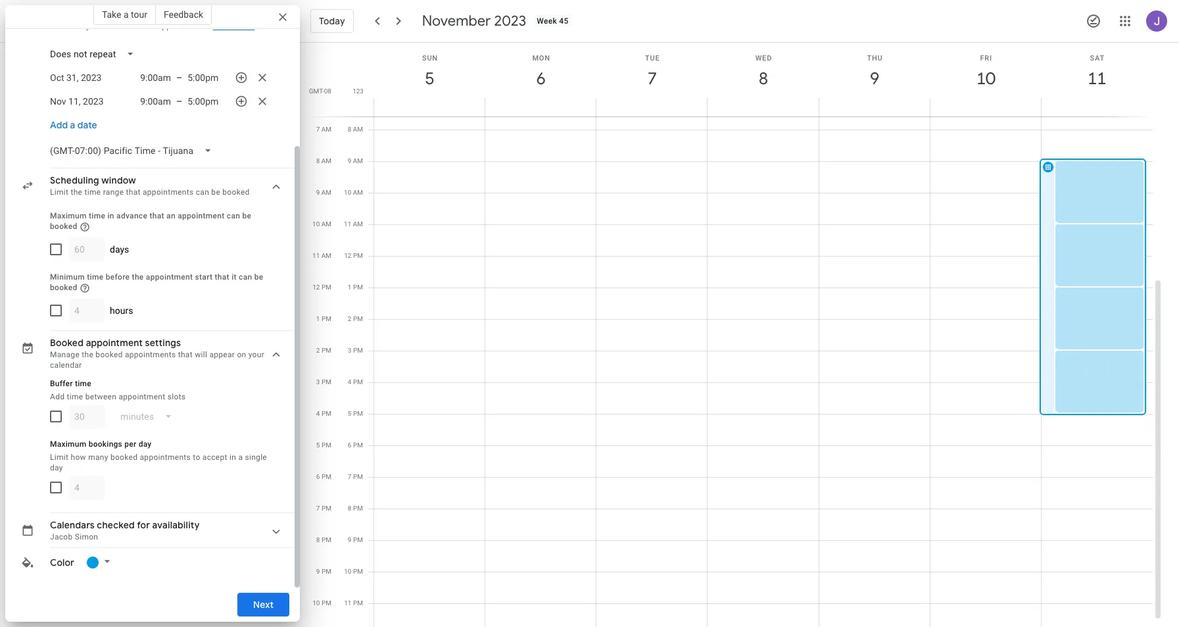 Task type: describe. For each thing, give the bounding box(es) containing it.
accept
[[203, 453, 228, 462]]

2023
[[495, 12, 527, 30]]

0 vertical spatial 1
[[348, 284, 352, 291]]

1 vertical spatial 9 pm
[[316, 568, 332, 575]]

maximum for maximum bookings per day limit how many booked appointments to accept in a single day
[[50, 439, 86, 449]]

1 horizontal spatial 6 pm
[[348, 442, 363, 449]]

0 vertical spatial for
[[145, 22, 155, 31]]

wed 8
[[756, 54, 773, 90]]

hours
[[110, 305, 133, 316]]

time for minimum
[[87, 272, 104, 282]]

6 column header
[[485, 43, 597, 116]]

simon
[[75, 532, 98, 541]]

feedback
[[164, 9, 203, 20]]

0 vertical spatial 7 pm
[[348, 473, 363, 480]]

1 vertical spatial day
[[50, 463, 63, 472]]

in inside maximum time in advance that an appointment can be booked
[[108, 211, 114, 220]]

0 horizontal spatial 8 pm
[[316, 536, 332, 544]]

1 – from the top
[[176, 72, 182, 83]]

1 vertical spatial 2 pm
[[316, 347, 332, 354]]

buffer
[[50, 379, 73, 388]]

11 pm
[[344, 600, 363, 607]]

gmt-08
[[309, 88, 332, 95]]

0 horizontal spatial 4 pm
[[316, 410, 332, 417]]

0 horizontal spatial 11 am
[[313, 252, 332, 259]]

a for add
[[70, 119, 75, 131]]

set
[[50, 22, 62, 31]]

settings
[[145, 337, 181, 349]]

45
[[560, 16, 569, 26]]

limit inside 'maximum bookings per day limit how many booked appointments to accept in a single day'
[[50, 453, 69, 462]]

single
[[245, 453, 267, 462]]

per
[[125, 439, 137, 449]]

scheduling
[[50, 174, 99, 186]]

8 inside wed 8
[[758, 68, 768, 90]]

you're
[[86, 22, 108, 31]]

1 horizontal spatial 1 pm
[[348, 284, 363, 291]]

2 – from the top
[[176, 96, 182, 107]]

0 horizontal spatial 10 pm
[[313, 600, 332, 607]]

appointments.
[[158, 22, 211, 31]]

calendars
[[50, 519, 95, 531]]

take a tour
[[102, 9, 147, 20]]

0 horizontal spatial 7 pm
[[316, 505, 332, 512]]

sat
[[1091, 54, 1106, 63]]

time inside scheduling window limit the time range that appointments can be booked
[[85, 188, 101, 197]]

1 vertical spatial 9 am
[[316, 189, 332, 196]]

1 vertical spatial 6 pm
[[316, 473, 332, 480]]

1 vertical spatial 3 pm
[[316, 378, 332, 386]]

0 vertical spatial 2 pm
[[348, 315, 363, 322]]

0 vertical spatial day
[[139, 439, 152, 449]]

learn
[[213, 22, 234, 31]]

thursday, november 9 element
[[860, 64, 890, 94]]

tue
[[646, 54, 660, 63]]

today button
[[311, 5, 354, 37]]

jacob
[[50, 532, 73, 541]]

Minimum amount of hours before the start of the appointment that it can be booked number field
[[74, 299, 99, 322]]

0 vertical spatial 10 am
[[344, 189, 363, 196]]

1 horizontal spatial 11 am
[[344, 220, 363, 228]]

manage
[[50, 350, 80, 359]]

be for time
[[255, 272, 264, 282]]

booked
[[50, 337, 84, 349]]

tue 7
[[646, 54, 660, 90]]

will
[[195, 350, 207, 359]]

minimum time before the appointment start that it can be booked
[[50, 272, 264, 292]]

color
[[50, 557, 74, 568]]

add inside add a date button
[[50, 119, 68, 131]]

appointment inside minimum time before the appointment start that it can be booked
[[146, 272, 193, 282]]

1 horizontal spatial 5 pm
[[348, 410, 363, 417]]

many
[[88, 453, 108, 462]]

mon 6
[[533, 54, 551, 90]]

on
[[237, 350, 246, 359]]

appointment inside maximum time in advance that an appointment can be booked
[[178, 211, 225, 220]]

10 column header
[[930, 43, 1042, 116]]

wednesday, november 8 element
[[749, 64, 779, 94]]

time down buffer
[[67, 392, 83, 401]]

0 horizontal spatial 8 am
[[316, 157, 332, 165]]

appointment inside buffer time add time between appointment slots
[[119, 392, 165, 401]]

thu 9
[[868, 54, 884, 90]]

appear
[[210, 350, 235, 359]]

0 vertical spatial 12 pm
[[344, 252, 363, 259]]

6 inside mon 6
[[536, 68, 545, 90]]

checked
[[97, 519, 135, 531]]

scheduling window limit the time range that appointments can be booked
[[50, 174, 250, 197]]

learn more link
[[213, 22, 255, 31]]

november
[[422, 12, 491, 30]]

sunday, november 5 element
[[415, 64, 445, 94]]

1 horizontal spatial 8 am
[[348, 126, 363, 133]]

sun 5
[[422, 54, 438, 90]]

next
[[253, 599, 274, 611]]

2 date text field from the top
[[50, 93, 104, 109]]

7 am
[[316, 126, 332, 133]]

when
[[64, 22, 84, 31]]

0 horizontal spatial 6
[[316, 473, 320, 480]]

more
[[236, 22, 255, 31]]

thu
[[868, 54, 884, 63]]

0 vertical spatial 4 pm
[[348, 378, 363, 386]]

maximum bookings per day limit how many booked appointments to accept in a single day
[[50, 439, 267, 472]]

bookings
[[89, 439, 122, 449]]

between
[[85, 392, 117, 401]]

can inside maximum time in advance that an appointment can be booked
[[227, 211, 240, 220]]

for inside 'calendars checked for availability jacob simon'
[[137, 519, 150, 531]]

10 inside column header
[[976, 68, 995, 90]]

feedback button
[[156, 4, 212, 25]]

the for time
[[132, 272, 144, 282]]

date
[[78, 119, 97, 131]]

booked inside maximum time in advance that an appointment can be booked
[[50, 222, 77, 231]]

calendars checked for availability jacob simon
[[50, 519, 200, 541]]

end time text field for 2nd date text box from the bottom of the page
[[188, 70, 225, 86]]

1 horizontal spatial 5
[[348, 410, 352, 417]]

take
[[102, 9, 121, 20]]

1 horizontal spatial 6
[[348, 442, 352, 449]]

before
[[106, 272, 130, 282]]

end time text field for second date text box from the top
[[188, 93, 225, 109]]

11 column header
[[1042, 43, 1154, 116]]

start time text field for 2nd date text box from the bottom of the page's end time text box
[[134, 70, 171, 86]]

mon
[[533, 54, 551, 63]]

calendar
[[50, 360, 82, 370]]

friday, november 10 element
[[972, 64, 1002, 94]]

fri
[[981, 54, 993, 63]]

1 horizontal spatial 9 am
[[348, 157, 363, 165]]

1 horizontal spatial 10 pm
[[344, 568, 363, 575]]

0 horizontal spatial 12 pm
[[313, 284, 332, 291]]

week
[[537, 16, 557, 26]]

next button
[[237, 589, 290, 621]]

days
[[110, 244, 129, 255]]

take a tour button
[[93, 4, 156, 25]]

8 column header
[[708, 43, 820, 116]]

1 vertical spatial 1
[[316, 315, 320, 322]]

0 vertical spatial 9 pm
[[348, 536, 363, 544]]

it
[[232, 272, 237, 282]]

buffer time add time between appointment slots
[[50, 379, 186, 401]]

sat 11
[[1088, 54, 1107, 90]]

sun
[[422, 54, 438, 63]]

can for window
[[196, 188, 209, 197]]

advance
[[117, 211, 148, 220]]

the inside booked appointment settings manage the booked appointments that will appear on your calendar
[[82, 350, 94, 359]]

availability
[[152, 519, 200, 531]]

that inside maximum time in advance that an appointment can be booked
[[150, 211, 164, 220]]

tour
[[131, 9, 147, 20]]



Task type: vqa. For each thing, say whether or not it's contained in the screenshot.
appointment in Maximum time in advance that an appointment can be booked
yes



Task type: locate. For each thing, give the bounding box(es) containing it.
that inside booked appointment settings manage the booked appointments that will appear on your calendar
[[178, 350, 193, 359]]

be inside maximum time in advance that an appointment can be booked
[[243, 211, 252, 220]]

0 vertical spatial end time text field
[[188, 70, 225, 86]]

1 vertical spatial 11 am
[[313, 252, 332, 259]]

booked inside minimum time before the appointment start that it can be booked
[[50, 283, 77, 292]]

0 horizontal spatial 10 am
[[313, 220, 332, 228]]

1 vertical spatial 12 pm
[[313, 284, 332, 291]]

10 pm
[[344, 568, 363, 575], [313, 600, 332, 607]]

123
[[353, 88, 364, 95]]

1 vertical spatial 6
[[348, 442, 352, 449]]

the inside minimum time before the appointment start that it can be booked
[[132, 272, 144, 282]]

1 horizontal spatial 10 am
[[344, 189, 363, 196]]

0 horizontal spatial 2 pm
[[316, 347, 332, 354]]

can up it
[[227, 211, 240, 220]]

maximum up how
[[50, 439, 86, 449]]

0 vertical spatial 3
[[348, 347, 352, 354]]

9
[[870, 68, 879, 90], [348, 157, 352, 165], [316, 189, 320, 196], [348, 536, 352, 544], [316, 568, 320, 575]]

1 horizontal spatial 12 pm
[[344, 252, 363, 259]]

1 vertical spatial 10 pm
[[313, 600, 332, 607]]

End time text field
[[188, 70, 225, 86], [188, 93, 225, 109]]

9 inside thu 9
[[870, 68, 879, 90]]

appointments down settings at the bottom left
[[125, 350, 176, 359]]

1 horizontal spatial a
[[124, 9, 129, 20]]

6
[[536, 68, 545, 90], [348, 442, 352, 449], [316, 473, 320, 480]]

appointments up an
[[143, 188, 194, 197]]

maximum time in advance that an appointment can be booked
[[50, 211, 252, 231]]

to
[[193, 453, 200, 462]]

the right manage
[[82, 350, 94, 359]]

10 pm up 11 pm
[[344, 568, 363, 575]]

appointment right an
[[178, 211, 225, 220]]

10
[[976, 68, 995, 90], [344, 189, 352, 196], [313, 220, 320, 228], [344, 568, 352, 575], [313, 600, 320, 607]]

maximum inside maximum time in advance that an appointment can be booked
[[50, 211, 87, 220]]

that left will
[[178, 350, 193, 359]]

11 am
[[344, 220, 363, 228], [313, 252, 332, 259]]

slots
[[168, 392, 186, 401]]

1 horizontal spatial 8 pm
[[348, 505, 363, 512]]

add left date
[[50, 119, 68, 131]]

0 vertical spatial in
[[108, 211, 114, 220]]

in right the accept
[[230, 453, 236, 462]]

add down buffer
[[50, 392, 65, 401]]

window
[[102, 174, 136, 186]]

appointment inside booked appointment settings manage the booked appointments that will appear on your calendar
[[86, 337, 143, 349]]

8
[[758, 68, 768, 90], [348, 126, 352, 133], [316, 157, 320, 165], [348, 505, 352, 512], [316, 536, 320, 544]]

0 horizontal spatial 3
[[316, 378, 320, 386]]

be inside scheduling window limit the time range that appointments can be booked
[[211, 188, 221, 197]]

1 vertical spatial maximum
[[50, 439, 86, 449]]

appointments inside 'maximum bookings per day limit how many booked appointments to accept in a single day'
[[140, 453, 191, 462]]

1 horizontal spatial day
[[139, 439, 152, 449]]

2 vertical spatial be
[[255, 272, 264, 282]]

2 horizontal spatial 5
[[425, 68, 434, 90]]

minimum
[[50, 272, 85, 282]]

None field
[[45, 42, 145, 66], [45, 139, 223, 163], [45, 42, 145, 66], [45, 139, 223, 163]]

9 pm
[[348, 536, 363, 544], [316, 568, 332, 575]]

0 horizontal spatial 1 pm
[[316, 315, 332, 322]]

1 horizontal spatial 2 pm
[[348, 315, 363, 322]]

12 pm
[[344, 252, 363, 259], [313, 284, 332, 291]]

0 vertical spatial the
[[71, 188, 82, 197]]

can inside scheduling window limit the time range that appointments can be booked
[[196, 188, 209, 197]]

week 45
[[537, 16, 569, 26]]

0 vertical spatial 11 am
[[344, 220, 363, 228]]

08
[[324, 88, 332, 95]]

in left the 'advance'
[[108, 211, 114, 220]]

be
[[211, 188, 221, 197], [243, 211, 252, 220], [255, 272, 264, 282]]

be for window
[[211, 188, 221, 197]]

0 horizontal spatial be
[[211, 188, 221, 197]]

start
[[195, 272, 213, 282]]

0 horizontal spatial 12
[[313, 284, 320, 291]]

0 vertical spatial 10 pm
[[344, 568, 363, 575]]

1 vertical spatial 8 am
[[316, 157, 332, 165]]

the down the scheduling
[[71, 188, 82, 197]]

time down range
[[89, 211, 105, 220]]

limit down the scheduling
[[50, 188, 69, 197]]

1 vertical spatial 10 am
[[313, 220, 332, 228]]

1 horizontal spatial 3 pm
[[348, 347, 363, 354]]

0 vertical spatial can
[[196, 188, 209, 197]]

the
[[71, 188, 82, 197], [132, 272, 144, 282], [82, 350, 94, 359]]

that inside minimum time before the appointment start that it can be booked
[[215, 272, 230, 282]]

the for window
[[71, 188, 82, 197]]

0 vertical spatial 1 pm
[[348, 284, 363, 291]]

2 end time text field from the top
[[188, 93, 225, 109]]

limit
[[50, 188, 69, 197], [50, 453, 69, 462]]

1 maximum from the top
[[50, 211, 87, 220]]

0 horizontal spatial 5 pm
[[316, 442, 332, 449]]

appointments left to
[[140, 453, 191, 462]]

set when you're available for appointments. learn more
[[50, 22, 255, 31]]

for
[[145, 22, 155, 31], [137, 519, 150, 531]]

1 vertical spatial 3
[[316, 378, 320, 386]]

2 vertical spatial 5
[[316, 442, 320, 449]]

day up calendars
[[50, 463, 63, 472]]

limit inside scheduling window limit the time range that appointments can be booked
[[50, 188, 69, 197]]

day
[[139, 439, 152, 449], [50, 463, 63, 472]]

3 pm
[[348, 347, 363, 354], [316, 378, 332, 386]]

can for time
[[239, 272, 252, 282]]

10 pm left 11 pm
[[313, 600, 332, 607]]

0 vertical spatial 4
[[348, 378, 352, 386]]

2 limit from the top
[[50, 453, 69, 462]]

0 vertical spatial 5
[[425, 68, 434, 90]]

1 vertical spatial limit
[[50, 453, 69, 462]]

0 horizontal spatial a
[[70, 119, 75, 131]]

0 vertical spatial 6 pm
[[348, 442, 363, 449]]

time for maximum
[[89, 211, 105, 220]]

today
[[319, 15, 345, 27]]

1 vertical spatial date text field
[[50, 93, 104, 109]]

Maximum days in advance that an appointment can be booked number field
[[74, 237, 99, 261]]

time left range
[[85, 188, 101, 197]]

booked inside booked appointment settings manage the booked appointments that will appear on your calendar
[[96, 350, 123, 359]]

that left an
[[150, 211, 164, 220]]

time right buffer
[[75, 379, 91, 388]]

0 vertical spatial be
[[211, 188, 221, 197]]

maximum for maximum time in advance that an appointment can be booked
[[50, 211, 87, 220]]

1 vertical spatial the
[[132, 272, 144, 282]]

2 vertical spatial appointments
[[140, 453, 191, 462]]

booked appointment settings manage the booked appointments that will appear on your calendar
[[50, 337, 265, 370]]

9 column header
[[819, 43, 931, 116]]

1 vertical spatial 5 pm
[[316, 442, 332, 449]]

your
[[249, 350, 265, 359]]

the right before
[[132, 272, 144, 282]]

Start time text field
[[134, 70, 171, 86], [134, 93, 171, 109]]

2 start time text field from the top
[[134, 93, 171, 109]]

add a date
[[50, 119, 97, 131]]

date text field up add a date button
[[50, 93, 104, 109]]

1 horizontal spatial in
[[230, 453, 236, 462]]

2 pm
[[348, 315, 363, 322], [316, 347, 332, 354]]

add
[[50, 119, 68, 131], [50, 392, 65, 401]]

8 am down 7 am
[[316, 157, 332, 165]]

2 add from the top
[[50, 392, 65, 401]]

7 inside tue 7
[[647, 68, 657, 90]]

that down window
[[126, 188, 141, 197]]

1 horizontal spatial 4 pm
[[348, 378, 363, 386]]

0 vertical spatial 3 pm
[[348, 347, 363, 354]]

tuesday, november 7 element
[[638, 64, 668, 94]]

maximum
[[50, 211, 87, 220], [50, 439, 86, 449]]

2 maximum from the top
[[50, 439, 86, 449]]

time inside maximum time in advance that an appointment can be booked
[[89, 211, 105, 220]]

a for take
[[124, 9, 129, 20]]

that left it
[[215, 272, 230, 282]]

1 horizontal spatial 7 pm
[[348, 473, 363, 480]]

1 vertical spatial can
[[227, 211, 240, 220]]

5 inside sun 5
[[425, 68, 434, 90]]

4 pm
[[348, 378, 363, 386], [316, 410, 332, 417]]

1 date text field from the top
[[50, 70, 102, 86]]

0 horizontal spatial 3 pm
[[316, 378, 332, 386]]

add inside buffer time add time between appointment slots
[[50, 392, 65, 401]]

grid
[[305, 43, 1164, 627]]

a up available
[[124, 9, 129, 20]]

4
[[348, 378, 352, 386], [316, 410, 320, 417]]

start time text field for second date text box from the top end time text box
[[134, 93, 171, 109]]

8 pm
[[348, 505, 363, 512], [316, 536, 332, 544]]

monday, november 6 element
[[526, 64, 557, 94]]

2 vertical spatial 6
[[316, 473, 320, 480]]

0 horizontal spatial 9 pm
[[316, 568, 332, 575]]

am
[[322, 126, 332, 133], [353, 126, 363, 133], [322, 157, 332, 165], [353, 157, 363, 165], [322, 189, 332, 196], [353, 189, 363, 196], [322, 220, 332, 228], [353, 220, 363, 228], [322, 252, 332, 259]]

1 end time text field from the top
[[188, 70, 225, 86]]

0 vertical spatial 5 pm
[[348, 410, 363, 417]]

appointment left slots
[[119, 392, 165, 401]]

1 horizontal spatial be
[[243, 211, 252, 220]]

time for buffer
[[75, 379, 91, 388]]

1 vertical spatial 12
[[313, 284, 320, 291]]

a left single
[[238, 453, 243, 462]]

7 column header
[[596, 43, 708, 116]]

0 vertical spatial 2
[[348, 315, 352, 322]]

1 vertical spatial 1 pm
[[316, 315, 332, 322]]

grid containing 5
[[305, 43, 1164, 627]]

1 vertical spatial start time text field
[[134, 93, 171, 109]]

an
[[167, 211, 176, 220]]

add a date button
[[45, 113, 102, 137]]

Buffer time number field
[[74, 405, 99, 428]]

for right checked at the left of the page
[[137, 519, 150, 531]]

maximum inside 'maximum bookings per day limit how many booked appointments to accept in a single day'
[[50, 439, 86, 449]]

1 vertical spatial 7 pm
[[316, 505, 332, 512]]

wed
[[756, 54, 773, 63]]

booked
[[223, 188, 250, 197], [50, 222, 77, 231], [50, 283, 77, 292], [96, 350, 123, 359], [111, 453, 138, 462]]

appointment
[[178, 211, 225, 220], [146, 272, 193, 282], [86, 337, 143, 349], [119, 392, 165, 401]]

saturday, november 11 element
[[1083, 64, 1113, 94]]

available
[[110, 22, 143, 31]]

1 add from the top
[[50, 119, 68, 131]]

a left date
[[70, 119, 75, 131]]

for down tour
[[145, 22, 155, 31]]

2 horizontal spatial a
[[238, 453, 243, 462]]

0 vertical spatial start time text field
[[134, 70, 171, 86]]

limit left how
[[50, 453, 69, 462]]

date text field up add a date
[[50, 70, 102, 86]]

5
[[425, 68, 434, 90], [348, 410, 352, 417], [316, 442, 320, 449]]

booked inside 'maximum bookings per day limit how many booked appointments to accept in a single day'
[[111, 453, 138, 462]]

1 vertical spatial 4
[[316, 410, 320, 417]]

november 2023
[[422, 12, 527, 30]]

8 am right 7 am
[[348, 126, 363, 133]]

1 vertical spatial end time text field
[[188, 93, 225, 109]]

booked inside scheduling window limit the time range that appointments can be booked
[[223, 188, 250, 197]]

time left before
[[87, 272, 104, 282]]

can right it
[[239, 272, 252, 282]]

11 inside column header
[[1088, 68, 1107, 90]]

1 vertical spatial be
[[243, 211, 252, 220]]

0 horizontal spatial 2
[[316, 347, 320, 354]]

1 vertical spatial 5
[[348, 410, 352, 417]]

0 horizontal spatial 6 pm
[[316, 473, 332, 480]]

day right per
[[139, 439, 152, 449]]

Maximum bookings per day number field
[[74, 476, 99, 499]]

10 am
[[344, 189, 363, 196], [313, 220, 332, 228]]

can inside minimum time before the appointment start that it can be booked
[[239, 272, 252, 282]]

2
[[348, 315, 352, 322], [316, 347, 320, 354]]

1 vertical spatial appointments
[[125, 350, 176, 359]]

time inside minimum time before the appointment start that it can be booked
[[87, 272, 104, 282]]

1 vertical spatial in
[[230, 453, 236, 462]]

2 horizontal spatial be
[[255, 272, 264, 282]]

pm
[[353, 252, 363, 259], [322, 284, 332, 291], [353, 284, 363, 291], [322, 315, 332, 322], [353, 315, 363, 322], [322, 347, 332, 354], [353, 347, 363, 354], [322, 378, 332, 386], [353, 378, 363, 386], [322, 410, 332, 417], [353, 410, 363, 417], [322, 442, 332, 449], [353, 442, 363, 449], [322, 473, 332, 480], [353, 473, 363, 480], [322, 505, 332, 512], [353, 505, 363, 512], [322, 536, 332, 544], [353, 536, 363, 544], [322, 568, 332, 575], [353, 568, 363, 575], [322, 600, 332, 607], [353, 600, 363, 607]]

1 horizontal spatial 1
[[348, 284, 352, 291]]

7 pm
[[348, 473, 363, 480], [316, 505, 332, 512]]

1 vertical spatial –
[[176, 96, 182, 107]]

1 pm
[[348, 284, 363, 291], [316, 315, 332, 322]]

0 vertical spatial 8 am
[[348, 126, 363, 133]]

1
[[348, 284, 352, 291], [316, 315, 320, 322]]

appointments inside scheduling window limit the time range that appointments can be booked
[[143, 188, 194, 197]]

that
[[126, 188, 141, 197], [150, 211, 164, 220], [215, 272, 230, 282], [178, 350, 193, 359]]

1 vertical spatial 2
[[316, 347, 320, 354]]

the inside scheduling window limit the time range that appointments can be booked
[[71, 188, 82, 197]]

appointment down the hours
[[86, 337, 143, 349]]

how
[[71, 453, 86, 462]]

that inside scheduling window limit the time range that appointments can be booked
[[126, 188, 141, 197]]

1 vertical spatial a
[[70, 119, 75, 131]]

maximum down the scheduling
[[50, 211, 87, 220]]

in inside 'maximum bookings per day limit how many booked appointments to accept in a single day'
[[230, 453, 236, 462]]

0 vertical spatial a
[[124, 9, 129, 20]]

1 horizontal spatial 12
[[344, 252, 352, 259]]

9 am
[[348, 157, 363, 165], [316, 189, 332, 196]]

1 vertical spatial 8 pm
[[316, 536, 332, 544]]

0 vertical spatial 9 am
[[348, 157, 363, 165]]

–
[[176, 72, 182, 83], [176, 96, 182, 107]]

2 vertical spatial can
[[239, 272, 252, 282]]

range
[[103, 188, 124, 197]]

0 vertical spatial add
[[50, 119, 68, 131]]

fri 10
[[976, 54, 995, 90]]

1 horizontal spatial 2
[[348, 315, 352, 322]]

can
[[196, 188, 209, 197], [227, 211, 240, 220], [239, 272, 252, 282]]

be inside minimum time before the appointment start that it can be booked
[[255, 272, 264, 282]]

appointment left start
[[146, 272, 193, 282]]

3
[[348, 347, 352, 354], [316, 378, 320, 386]]

can up maximum time in advance that an appointment can be booked
[[196, 188, 209, 197]]

Date text field
[[50, 70, 102, 86], [50, 93, 104, 109]]

0 horizontal spatial day
[[50, 463, 63, 472]]

6 pm
[[348, 442, 363, 449], [316, 473, 332, 480]]

1 limit from the top
[[50, 188, 69, 197]]

5 column header
[[374, 43, 486, 116]]

appointments inside booked appointment settings manage the booked appointments that will appear on your calendar
[[125, 350, 176, 359]]

a inside 'maximum bookings per day limit how many booked appointments to accept in a single day'
[[238, 453, 243, 462]]

gmt-
[[309, 88, 324, 95]]

0 vertical spatial 8 pm
[[348, 505, 363, 512]]

appointments
[[143, 188, 194, 197], [125, 350, 176, 359], [140, 453, 191, 462]]

2 vertical spatial the
[[82, 350, 94, 359]]

1 start time text field from the top
[[134, 70, 171, 86]]



